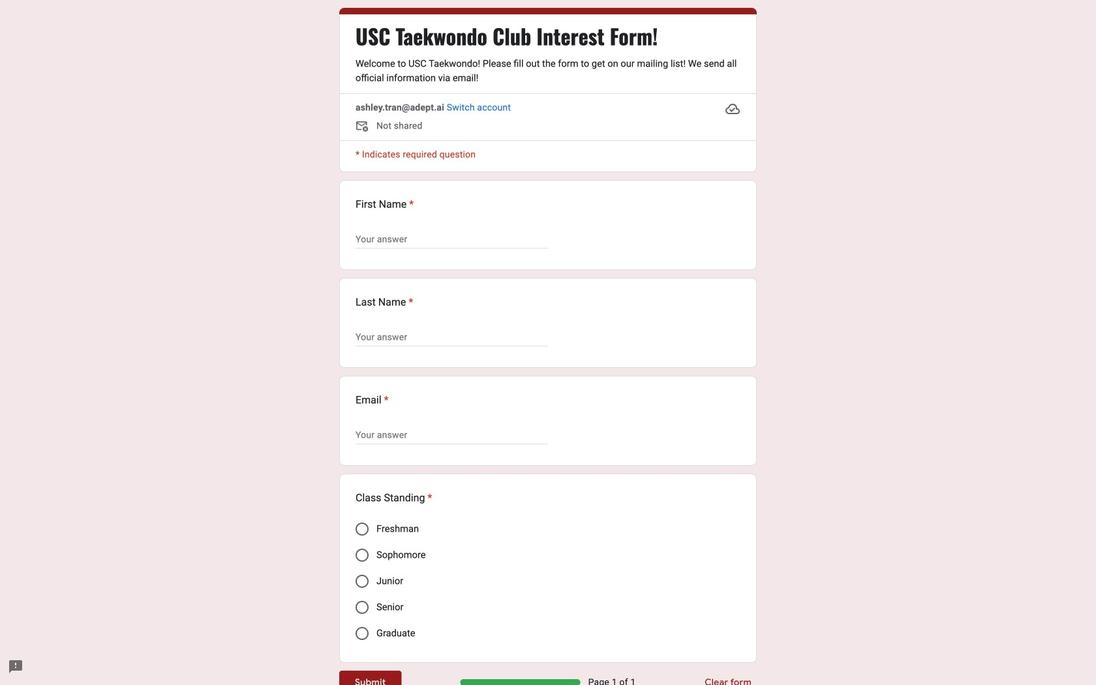 Task type: describe. For each thing, give the bounding box(es) containing it.
your email and google account are not part of your response image
[[356, 119, 371, 135]]

1 heading from the top
[[356, 23, 658, 49]]

Freshman radio
[[356, 523, 369, 536]]

3 heading from the top
[[356, 294, 413, 310]]

Senior radio
[[356, 601, 369, 614]]

required question element for third heading from the bottom of the page
[[406, 294, 413, 310]]

5 heading from the top
[[356, 490, 432, 506]]

report a problem to google image
[[8, 659, 23, 675]]

your email and google account are not part of your response image
[[356, 119, 376, 135]]

senior image
[[356, 601, 369, 614]]

graduate image
[[356, 627, 369, 640]]

sophomore image
[[356, 549, 369, 562]]

required question element for fourth heading from the bottom of the page
[[407, 196, 414, 212]]

Junior radio
[[356, 575, 369, 588]]

4 heading from the top
[[356, 392, 389, 408]]

required question element for second heading from the bottom
[[381, 392, 389, 408]]



Task type: locate. For each thing, give the bounding box(es) containing it.
heading
[[356, 23, 658, 49], [356, 196, 414, 212], [356, 294, 413, 310], [356, 392, 389, 408], [356, 490, 432, 506]]

None text field
[[356, 232, 548, 247]]

required question element
[[407, 196, 414, 212], [406, 294, 413, 310], [381, 392, 389, 408], [425, 490, 432, 506]]

freshman image
[[356, 523, 369, 536]]

list
[[339, 180, 757, 663]]

2 heading from the top
[[356, 196, 414, 212]]

Sophomore radio
[[356, 549, 369, 562]]

progress bar
[[460, 679, 580, 685]]

Graduate radio
[[356, 627, 369, 640]]

required question element for 5th heading from the top of the page
[[425, 490, 432, 506]]

junior image
[[356, 575, 369, 588]]



Task type: vqa. For each thing, say whether or not it's contained in the screenshot.
Line q element
no



